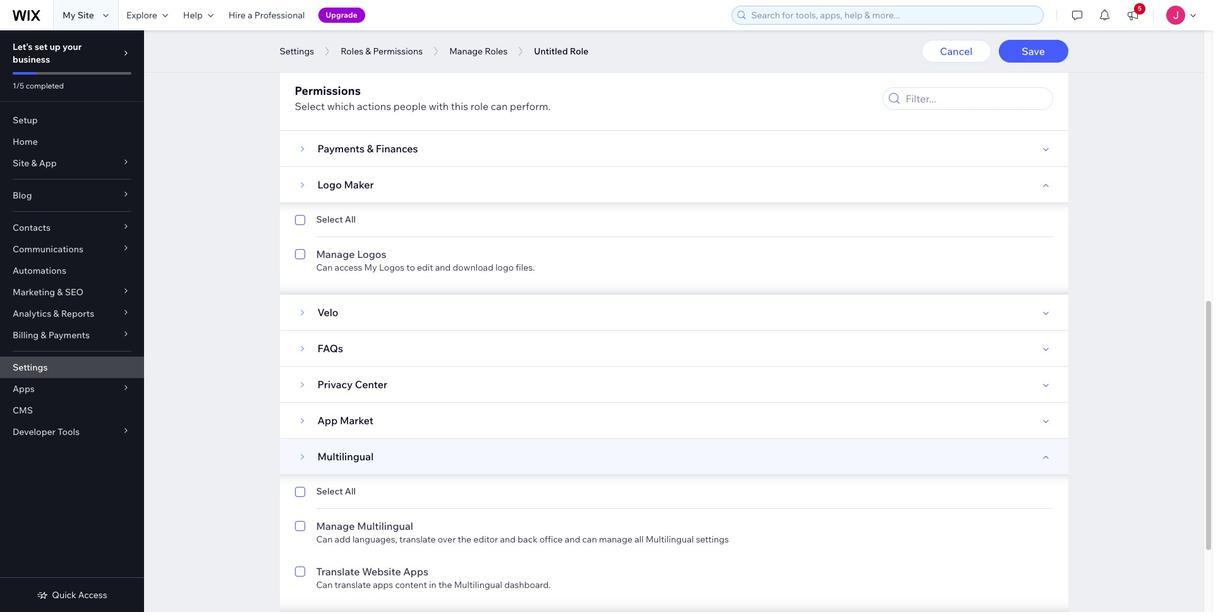 Task type: vqa. For each thing, say whether or not it's contained in the screenshot.
Settings within SIDEBAR element
yes



Task type: locate. For each thing, give the bounding box(es) containing it.
analytics inside popup button
[[13, 308, 51, 319]]

1 vertical spatial marketing
[[13, 286, 55, 298]]

settings down billing
[[13, 362, 48, 373]]

1 vertical spatial permissions
[[295, 83, 361, 98]]

settings
[[280, 46, 314, 57], [13, 362, 48, 373]]

communications button
[[0, 238, 144, 260]]

2 can from the top
[[316, 534, 333, 545]]

0 vertical spatial the
[[458, 534, 472, 545]]

apps up content
[[404, 565, 429, 578]]

analytics down marketing tools
[[318, 106, 362, 119]]

app left market on the left of page
[[318, 414, 338, 427]]

1 horizontal spatial roles
[[485, 46, 508, 57]]

perform.
[[510, 100, 551, 113]]

can right role
[[491, 100, 508, 113]]

site inside popup button
[[13, 157, 29, 169]]

roles up marketing tools
[[341, 46, 364, 57]]

manage logos can access my logos to edit and download logo files.
[[316, 248, 535, 273]]

0 horizontal spatial permissions
[[295, 83, 361, 98]]

marketing up the which
[[318, 70, 366, 83]]

1 horizontal spatial permissions
[[373, 46, 423, 57]]

help button
[[176, 0, 221, 30]]

completed
[[26, 81, 64, 90]]

can for manage logos
[[316, 262, 333, 273]]

payments
[[318, 142, 365, 155], [48, 329, 90, 341]]

site up your
[[78, 9, 94, 21]]

0 vertical spatial tools
[[369, 70, 394, 83]]

upgrade
[[326, 10, 358, 20]]

0 horizontal spatial the
[[439, 579, 452, 591]]

payments down analytics & reports popup button
[[48, 329, 90, 341]]

can
[[316, 262, 333, 273], [316, 534, 333, 545], [316, 579, 333, 591]]

cancel button
[[922, 40, 992, 63]]

translate left over
[[400, 534, 436, 545]]

0 horizontal spatial payments
[[48, 329, 90, 341]]

settings down professional
[[280, 46, 314, 57]]

1 horizontal spatial my
[[365, 262, 377, 273]]

multilingual right in
[[454, 579, 503, 591]]

select for multilingual
[[316, 486, 343, 497]]

1 vertical spatial site
[[13, 157, 29, 169]]

&
[[366, 46, 371, 57], [367, 142, 374, 155], [31, 157, 37, 169], [57, 286, 63, 298], [53, 308, 59, 319], [41, 329, 46, 341]]

1 horizontal spatial and
[[500, 534, 516, 545]]

& for roles
[[366, 46, 371, 57]]

1 horizontal spatial can
[[583, 534, 597, 545]]

1 all from the top
[[345, 214, 356, 225]]

marketing & seo
[[13, 286, 84, 298]]

0 vertical spatial select
[[295, 100, 325, 113]]

site & app button
[[0, 152, 144, 174]]

blog button
[[0, 185, 144, 206]]

app down home link
[[39, 157, 57, 169]]

translate down translate
[[335, 579, 371, 591]]

can left "access"
[[316, 262, 333, 273]]

1 vertical spatial settings
[[13, 362, 48, 373]]

payments up logo maker
[[318, 142, 365, 155]]

1 vertical spatial the
[[439, 579, 452, 591]]

roles & permissions
[[341, 46, 423, 57]]

my site
[[63, 9, 94, 21]]

velo
[[318, 306, 339, 319]]

1 vertical spatial select
[[316, 214, 343, 225]]

0 horizontal spatial app
[[39, 157, 57, 169]]

logos left to
[[379, 262, 405, 273]]

tools down cms link
[[58, 426, 80, 438]]

the
[[458, 534, 472, 545], [439, 579, 452, 591]]

manage for multilingual
[[316, 520, 355, 532]]

billing & payments
[[13, 329, 90, 341]]

manage multilingual can add languages, translate over the editor and back office and can manage all multilingual settings
[[316, 520, 729, 545]]

0 horizontal spatial apps
[[13, 383, 35, 395]]

1 vertical spatial my
[[365, 262, 377, 273]]

tools
[[369, 70, 394, 83], [58, 426, 80, 438]]

0 vertical spatial app
[[39, 157, 57, 169]]

2 vertical spatial select
[[316, 486, 343, 497]]

which
[[327, 100, 355, 113]]

2 select all from the top
[[316, 486, 356, 497]]

1 vertical spatial app
[[318, 414, 338, 427]]

developer tools
[[13, 426, 80, 438]]

1 horizontal spatial marketing
[[318, 70, 366, 83]]

2 all from the top
[[345, 486, 356, 497]]

select all
[[316, 214, 356, 225], [316, 486, 356, 497]]

0 horizontal spatial marketing
[[13, 286, 55, 298]]

permissions inside button
[[373, 46, 423, 57]]

select up add at the bottom left of page
[[316, 486, 343, 497]]

permissions up marketing tools
[[373, 46, 423, 57]]

permissions inside permissions select which actions people with this role can perform.
[[295, 83, 361, 98]]

dashboard.
[[505, 579, 551, 591]]

select all up add at the bottom left of page
[[316, 486, 356, 497]]

select down logo
[[316, 214, 343, 225]]

0 horizontal spatial and
[[435, 262, 451, 273]]

0 horizontal spatial roles
[[341, 46, 364, 57]]

my right "access"
[[365, 262, 377, 273]]

marketing down automations
[[13, 286, 55, 298]]

office
[[540, 534, 563, 545]]

select left the which
[[295, 100, 325, 113]]

and left "back" at the bottom left
[[500, 534, 516, 545]]

0 vertical spatial all
[[345, 214, 356, 225]]

edit
[[417, 262, 433, 273]]

sidebar element
[[0, 30, 144, 612]]

content
[[395, 579, 427, 591]]

0 horizontal spatial my
[[63, 9, 76, 21]]

manage up "access"
[[316, 248, 355, 260]]

set
[[35, 41, 48, 52]]

faqs
[[318, 342, 343, 355]]

manage inside button
[[450, 46, 483, 57]]

can left add at the bottom left of page
[[316, 534, 333, 545]]

1 horizontal spatial site
[[78, 9, 94, 21]]

None checkbox
[[295, 564, 305, 591]]

home
[[13, 136, 38, 147]]

& inside button
[[366, 46, 371, 57]]

1 horizontal spatial payments
[[318, 142, 365, 155]]

1 horizontal spatial the
[[458, 534, 472, 545]]

tools down roles & permissions button
[[369, 70, 394, 83]]

add
[[335, 534, 351, 545]]

download
[[453, 262, 494, 273]]

select all for multilingual
[[316, 486, 356, 497]]

manage inside the manage multilingual can add languages, translate over the editor and back office and can manage all multilingual settings
[[316, 520, 355, 532]]

0 vertical spatial manage
[[450, 46, 483, 57]]

0 horizontal spatial tools
[[58, 426, 80, 438]]

1 horizontal spatial tools
[[369, 70, 394, 83]]

permissions select which actions people with this role can perform.
[[295, 83, 551, 113]]

manage
[[450, 46, 483, 57], [316, 248, 355, 260], [316, 520, 355, 532]]

settings for settings button
[[280, 46, 314, 57]]

the right in
[[439, 579, 452, 591]]

roles left untitled
[[485, 46, 508, 57]]

app inside popup button
[[39, 157, 57, 169]]

manage up add at the bottom left of page
[[316, 520, 355, 532]]

can inside the manage multilingual can add languages, translate over the editor and back office and can manage all multilingual settings
[[316, 534, 333, 545]]

analytics up billing
[[13, 308, 51, 319]]

can inside the manage multilingual can add languages, translate over the editor and back office and can manage all multilingual settings
[[583, 534, 597, 545]]

tools for marketing tools
[[369, 70, 394, 83]]

1 vertical spatial payments
[[48, 329, 90, 341]]

settings inside button
[[280, 46, 314, 57]]

2 roles from the left
[[485, 46, 508, 57]]

and right office at the bottom
[[565, 534, 581, 545]]

0 vertical spatial apps
[[13, 383, 35, 395]]

0 horizontal spatial translate
[[335, 579, 371, 591]]

0 horizontal spatial can
[[491, 100, 508, 113]]

apps
[[13, 383, 35, 395], [404, 565, 429, 578]]

0 vertical spatial site
[[78, 9, 94, 21]]

developer
[[13, 426, 56, 438]]

analytics
[[318, 106, 362, 119], [13, 308, 51, 319]]

apps button
[[0, 378, 144, 400]]

0 horizontal spatial analytics
[[13, 308, 51, 319]]

1 vertical spatial can
[[316, 534, 333, 545]]

select all down logo
[[316, 214, 356, 225]]

site down home
[[13, 157, 29, 169]]

quick
[[52, 589, 76, 601]]

0 vertical spatial translate
[[400, 534, 436, 545]]

your
[[63, 41, 82, 52]]

settings inside sidebar element
[[13, 362, 48, 373]]

1 vertical spatial tools
[[58, 426, 80, 438]]

& up marketing tools
[[366, 46, 371, 57]]

all
[[345, 214, 356, 225], [345, 486, 356, 497]]

privacy center
[[318, 378, 388, 391]]

and right edit at the left of page
[[435, 262, 451, 273]]

0 vertical spatial can
[[316, 262, 333, 273]]

marketing inside marketing & seo dropdown button
[[13, 286, 55, 298]]

& right billing
[[41, 329, 46, 341]]

permissions
[[373, 46, 423, 57], [295, 83, 361, 98]]

untitled role button
[[528, 42, 595, 61]]

maker
[[344, 178, 374, 191]]

app
[[39, 157, 57, 169], [318, 414, 338, 427]]

all down logo maker
[[345, 214, 356, 225]]

manage up 'this'
[[450, 46, 483, 57]]

0 horizontal spatial site
[[13, 157, 29, 169]]

0 horizontal spatial settings
[[13, 362, 48, 373]]

0 vertical spatial select all
[[316, 214, 356, 225]]

customer management
[[318, 34, 431, 47]]

& for site
[[31, 157, 37, 169]]

let's
[[13, 41, 33, 52]]

marketing
[[318, 70, 366, 83], [13, 286, 55, 298]]

apps up cms
[[13, 383, 35, 395]]

my up your
[[63, 9, 76, 21]]

1 vertical spatial translate
[[335, 579, 371, 591]]

tools inside dropdown button
[[58, 426, 80, 438]]

manage inside manage logos can access my logos to edit and download logo files.
[[316, 248, 355, 260]]

logos up "access"
[[357, 248, 387, 260]]

upgrade button
[[318, 8, 365, 23]]

None checkbox
[[295, 214, 305, 229], [295, 247, 305, 273], [295, 486, 305, 501], [295, 518, 305, 545], [295, 214, 305, 229], [295, 247, 305, 273], [295, 486, 305, 501], [295, 518, 305, 545]]

1 can from the top
[[316, 262, 333, 273]]

0 vertical spatial settings
[[280, 46, 314, 57]]

2 vertical spatial can
[[316, 579, 333, 591]]

translate website apps can translate apps content in the multilingual dashboard.
[[316, 565, 551, 591]]

1 horizontal spatial settings
[[280, 46, 314, 57]]

can inside manage logos can access my logos to edit and download logo files.
[[316, 262, 333, 273]]

translate
[[400, 534, 436, 545], [335, 579, 371, 591]]

1 horizontal spatial analytics
[[318, 106, 362, 119]]

1 horizontal spatial app
[[318, 414, 338, 427]]

1 horizontal spatial apps
[[404, 565, 429, 578]]

can
[[491, 100, 508, 113], [583, 534, 597, 545]]

& left 'seo'
[[57, 286, 63, 298]]

0 vertical spatial analytics
[[318, 106, 362, 119]]

0 vertical spatial can
[[491, 100, 508, 113]]

analytics for analytics
[[318, 106, 362, 119]]

all up add at the bottom left of page
[[345, 486, 356, 497]]

billing & payments button
[[0, 324, 144, 346]]

contacts
[[13, 222, 51, 233]]

1 vertical spatial all
[[345, 486, 356, 497]]

can down translate
[[316, 579, 333, 591]]

& left reports
[[53, 308, 59, 319]]

permissions up the which
[[295, 83, 361, 98]]

0 vertical spatial my
[[63, 9, 76, 21]]

& left finances
[[367, 142, 374, 155]]

1 vertical spatial can
[[583, 534, 597, 545]]

marketing for marketing & seo
[[13, 286, 55, 298]]

2 vertical spatial manage
[[316, 520, 355, 532]]

can left manage
[[583, 534, 597, 545]]

1 select all from the top
[[316, 214, 356, 225]]

1 vertical spatial manage
[[316, 248, 355, 260]]

the right over
[[458, 534, 472, 545]]

business
[[13, 54, 50, 65]]

& inside popup button
[[31, 157, 37, 169]]

payments & finances
[[318, 142, 418, 155]]

select
[[295, 100, 325, 113], [316, 214, 343, 225], [316, 486, 343, 497]]

& down home
[[31, 157, 37, 169]]

& for payments
[[367, 142, 374, 155]]

1 vertical spatial analytics
[[13, 308, 51, 319]]

all for logos
[[345, 214, 356, 225]]

hire
[[229, 9, 246, 21]]

1 vertical spatial apps
[[404, 565, 429, 578]]

1 vertical spatial select all
[[316, 486, 356, 497]]

3 can from the top
[[316, 579, 333, 591]]

& for analytics
[[53, 308, 59, 319]]

Search for tools, apps, help & more... field
[[748, 6, 1040, 24]]

analytics & reports button
[[0, 303, 144, 324]]

& inside dropdown button
[[57, 286, 63, 298]]

1 horizontal spatial translate
[[400, 534, 436, 545]]

marketing for marketing tools
[[318, 70, 366, 83]]

my
[[63, 9, 76, 21], [365, 262, 377, 273]]

0 vertical spatial permissions
[[373, 46, 423, 57]]

0 vertical spatial marketing
[[318, 70, 366, 83]]



Task type: describe. For each thing, give the bounding box(es) containing it.
setup link
[[0, 109, 144, 131]]

Filter... field
[[903, 88, 1049, 109]]

access
[[335, 262, 363, 273]]

all for multilingual
[[345, 486, 356, 497]]

customer
[[318, 34, 365, 47]]

apps inside dropdown button
[[13, 383, 35, 395]]

manage for logos
[[316, 248, 355, 260]]

untitled role
[[534, 46, 589, 57]]

logo
[[496, 262, 514, 273]]

privacy
[[318, 378, 353, 391]]

1 roles from the left
[[341, 46, 364, 57]]

automations link
[[0, 260, 144, 281]]

over
[[438, 534, 456, 545]]

languages,
[[353, 534, 398, 545]]

this
[[451, 100, 469, 113]]

payments inside popup button
[[48, 329, 90, 341]]

can inside permissions select which actions people with this role can perform.
[[491, 100, 508, 113]]

tools for developer tools
[[58, 426, 80, 438]]

hire a professional link
[[221, 0, 313, 30]]

help
[[183, 9, 203, 21]]

settings
[[696, 534, 729, 545]]

translate inside translate website apps can translate apps content in the multilingual dashboard.
[[335, 579, 371, 591]]

settings for settings link
[[13, 362, 48, 373]]

can for manage multilingual
[[316, 534, 333, 545]]

settings button
[[273, 42, 321, 61]]

role
[[471, 100, 489, 113]]

untitled
[[534, 46, 568, 57]]

5 button
[[1120, 0, 1148, 30]]

finances
[[376, 142, 418, 155]]

a
[[248, 9, 253, 21]]

automations
[[13, 265, 66, 276]]

manage roles button
[[443, 42, 514, 61]]

select all for logo maker
[[316, 214, 356, 225]]

up
[[50, 41, 61, 52]]

5
[[1139, 4, 1143, 13]]

select inside permissions select which actions people with this role can perform.
[[295, 100, 325, 113]]

multilingual up languages,
[[357, 520, 413, 532]]

communications
[[13, 243, 83, 255]]

role
[[570, 46, 589, 57]]

can inside translate website apps can translate apps content in the multilingual dashboard.
[[316, 579, 333, 591]]

roles & permissions button
[[335, 42, 429, 61]]

with
[[429, 100, 449, 113]]

files.
[[516, 262, 535, 273]]

the inside the manage multilingual can add languages, translate over the editor and back office and can manage all multilingual settings
[[458, 534, 472, 545]]

app market
[[318, 414, 374, 427]]

quick access
[[52, 589, 107, 601]]

multilingual down app market
[[318, 450, 374, 463]]

market
[[340, 414, 374, 427]]

logo
[[318, 178, 342, 191]]

let's set up your business
[[13, 41, 82, 65]]

setup
[[13, 114, 38, 126]]

apps
[[373, 579, 393, 591]]

center
[[355, 378, 388, 391]]

back
[[518, 534, 538, 545]]

hire a professional
[[229, 9, 305, 21]]

cms
[[13, 405, 33, 416]]

my inside manage logos can access my logos to edit and download logo files.
[[365, 262, 377, 273]]

marketing tools
[[318, 70, 394, 83]]

manage for roles
[[450, 46, 483, 57]]

site & app
[[13, 157, 57, 169]]

people
[[394, 100, 427, 113]]

website
[[362, 565, 401, 578]]

professional
[[255, 9, 305, 21]]

cms link
[[0, 400, 144, 421]]

in
[[429, 579, 437, 591]]

seo
[[65, 286, 84, 298]]

0 vertical spatial logos
[[357, 248, 387, 260]]

save
[[1022, 45, 1046, 58]]

analytics for analytics & reports
[[13, 308, 51, 319]]

billing
[[13, 329, 39, 341]]

explore
[[126, 9, 157, 21]]

and inside manage logos can access my logos to edit and download logo files.
[[435, 262, 451, 273]]

developer tools button
[[0, 421, 144, 443]]

actions
[[357, 100, 391, 113]]

the inside translate website apps can translate apps content in the multilingual dashboard.
[[439, 579, 452, 591]]

contacts button
[[0, 217, 144, 238]]

1/5 completed
[[13, 81, 64, 90]]

translate inside the manage multilingual can add languages, translate over the editor and back office and can manage all multilingual settings
[[400, 534, 436, 545]]

0 vertical spatial payments
[[318, 142, 365, 155]]

1 vertical spatial logos
[[379, 262, 405, 273]]

all
[[635, 534, 644, 545]]

settings link
[[0, 357, 144, 378]]

editor
[[474, 534, 498, 545]]

home link
[[0, 131, 144, 152]]

manage
[[599, 534, 633, 545]]

multilingual inside translate website apps can translate apps content in the multilingual dashboard.
[[454, 579, 503, 591]]

select for logo maker
[[316, 214, 343, 225]]

& for marketing
[[57, 286, 63, 298]]

& for billing
[[41, 329, 46, 341]]

2 horizontal spatial and
[[565, 534, 581, 545]]

reports
[[61, 308, 94, 319]]

to
[[407, 262, 415, 273]]

quick access button
[[37, 589, 107, 601]]

apps inside translate website apps can translate apps content in the multilingual dashboard.
[[404, 565, 429, 578]]

multilingual right all
[[646, 534, 694, 545]]

marketing & seo button
[[0, 281, 144, 303]]

analytics & reports
[[13, 308, 94, 319]]

1/5
[[13, 81, 24, 90]]

cancel
[[941, 45, 973, 58]]

management
[[367, 34, 431, 47]]



